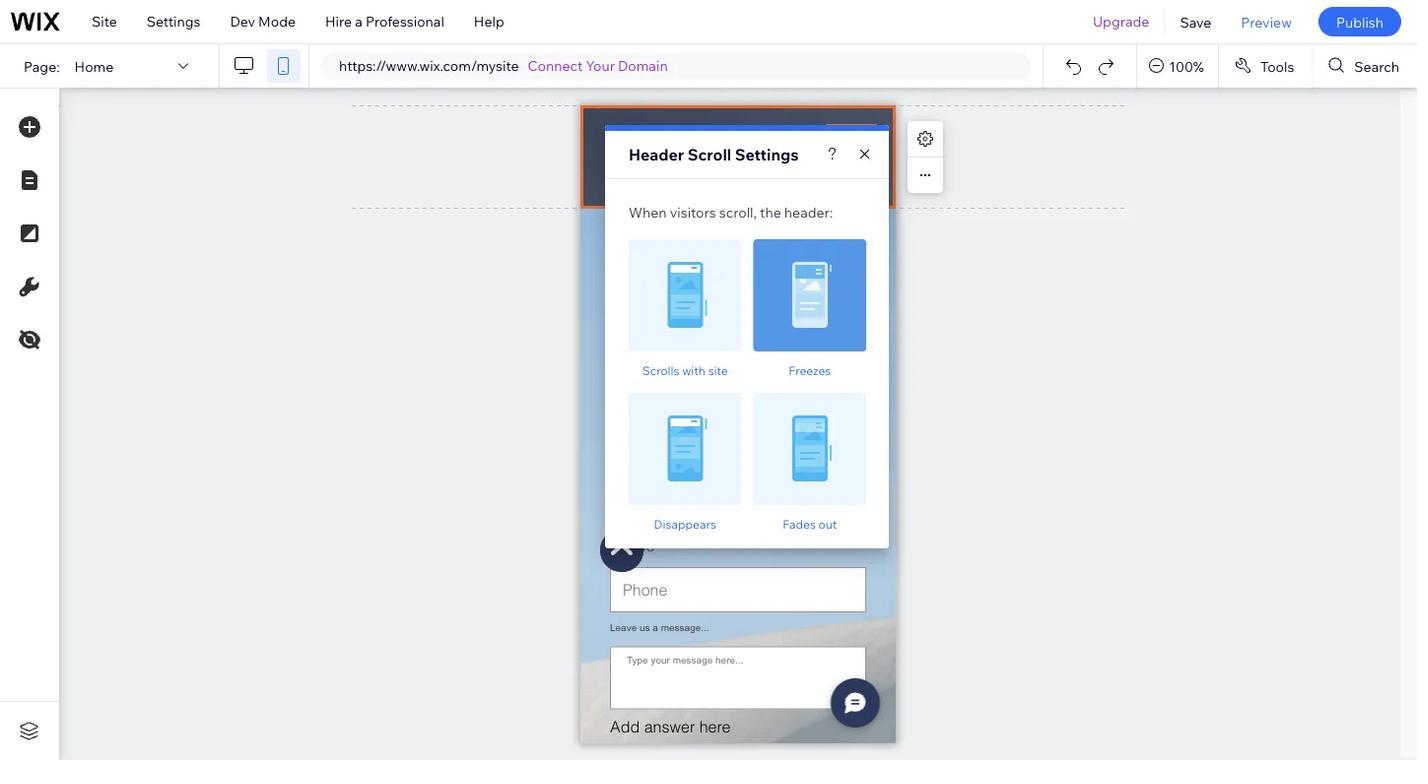 Task type: describe. For each thing, give the bounding box(es) containing it.
dev
[[230, 13, 255, 30]]

100% button
[[1138, 44, 1218, 88]]

hire a professional
[[325, 13, 444, 30]]

search button
[[1313, 44, 1417, 88]]

domain
[[618, 57, 668, 74]]

professional
[[366, 13, 444, 30]]

tools
[[1261, 57, 1295, 75]]

tools button
[[1219, 44, 1312, 88]]

scrolls with site
[[642, 363, 728, 378]]

upgrade
[[1093, 13, 1150, 30]]

scrolls
[[642, 363, 680, 378]]

100%
[[1169, 57, 1204, 75]]

visitors
[[670, 204, 716, 221]]

with
[[682, 363, 706, 378]]

publish button
[[1319, 7, 1402, 36]]

when visitors scroll, the header:
[[629, 204, 833, 221]]

connect
[[528, 57, 583, 74]]

fades out
[[783, 517, 837, 532]]

hire
[[325, 13, 352, 30]]

header:
[[784, 204, 833, 221]]

scroll,
[[719, 204, 757, 221]]

a
[[355, 13, 363, 30]]

publish
[[1336, 13, 1384, 30]]

https://www.wix.com/mysite
[[339, 57, 519, 74]]

dev mode
[[230, 13, 296, 30]]

site
[[708, 363, 728, 378]]

1 horizontal spatial settings
[[735, 145, 799, 165]]

scroll
[[688, 145, 732, 165]]

the
[[760, 204, 781, 221]]

preview button
[[1226, 0, 1307, 43]]

out
[[819, 517, 837, 532]]



Task type: locate. For each thing, give the bounding box(es) containing it.
settings left 'dev'
[[147, 13, 201, 30]]

fades
[[783, 517, 816, 532]]

freezes
[[789, 363, 831, 378]]

your
[[586, 57, 615, 74]]

when
[[629, 204, 667, 221]]

mode
[[258, 13, 296, 30]]

home
[[75, 57, 114, 75]]

settings
[[147, 13, 201, 30], [735, 145, 799, 165]]

help
[[474, 13, 504, 30]]

site
[[92, 13, 117, 30]]

1 vertical spatial settings
[[735, 145, 799, 165]]

save
[[1180, 13, 1212, 30]]

save button
[[1165, 0, 1226, 43]]

disappears
[[654, 517, 716, 532]]

settings right scroll
[[735, 145, 799, 165]]

header
[[629, 145, 684, 165]]

0 vertical spatial settings
[[147, 13, 201, 30]]

search
[[1355, 57, 1400, 75]]

preview
[[1241, 13, 1292, 30]]

https://www.wix.com/mysite connect your domain
[[339, 57, 668, 74]]

0 horizontal spatial settings
[[147, 13, 201, 30]]

header scroll settings
[[629, 145, 799, 165]]



Task type: vqa. For each thing, say whether or not it's contained in the screenshot.
whole
no



